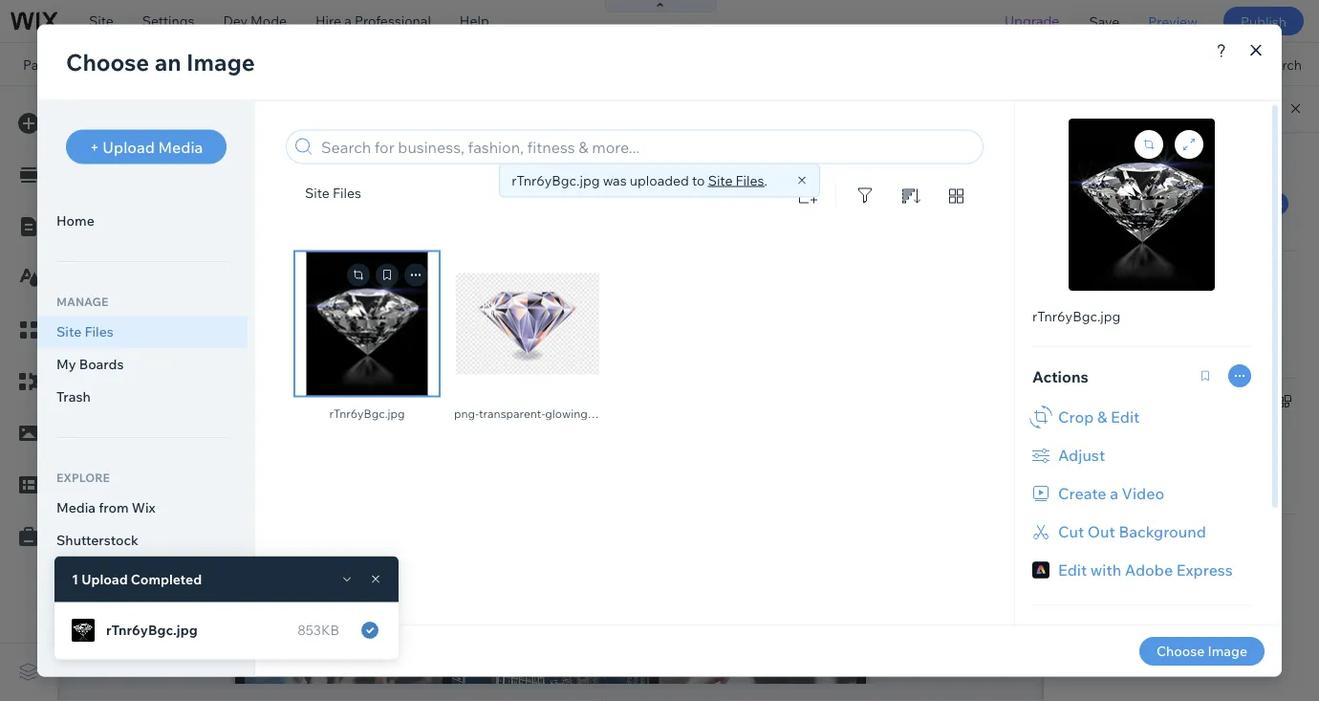 Task type: vqa. For each thing, say whether or not it's contained in the screenshot.
'Upgrade'
yes



Task type: locate. For each thing, give the bounding box(es) containing it.
search down the publish
[[1259, 56, 1303, 72]]

1 horizontal spatial settings
[[1206, 577, 1251, 592]]

search inside search button
[[1259, 56, 1303, 72]]

publish button
[[1224, 7, 1305, 35]]

mini
[[1139, 395, 1165, 411], [1067, 445, 1094, 461]]

site
[[89, 12, 114, 29], [1131, 309, 1156, 326]]

site up home
[[89, 12, 114, 29]]

1 horizontal spatial from
[[1127, 445, 1157, 461]]

0 horizontal spatial icon
[[1097, 395, 1124, 411]]

home
[[72, 56, 110, 72]]

1 vertical spatial &
[[1271, 428, 1280, 444]]

manage
[[1080, 342, 1124, 356], [1067, 428, 1118, 444], [1080, 478, 1124, 492]]

manage down edit
[[1080, 342, 1124, 356]]

from down the
[[1127, 445, 1157, 461]]

cart down the
[[1097, 445, 1124, 461]]

1 vertical spatial mini
[[1067, 445, 1094, 461]]

mini up manage business
[[1067, 445, 1094, 461]]

2 vertical spatial manage
[[1080, 478, 1124, 492]]

1 horizontal spatial mini
[[1139, 395, 1165, 411]]

manage menu button
[[1067, 338, 1169, 361]]

manage for your
[[1080, 342, 1124, 356]]

search for search
[[1259, 56, 1303, 72]]

0 vertical spatial search
[[1259, 56, 1303, 72]]

menu up reorder
[[1135, 263, 1170, 280]]

menu down add, edit or reorder menu items from your site pages.
[[1126, 342, 1157, 356]]

& up the
[[1127, 395, 1136, 411]]

0 vertical spatial menu
[[1135, 263, 1170, 280]]

your down edit
[[1100, 309, 1128, 326]]

0 vertical spatial your
[[1100, 309, 1128, 326]]

settings
[[142, 12, 195, 29], [1206, 577, 1251, 592]]

of
[[1196, 428, 1209, 444]]

0 vertical spatial icon
[[1097, 395, 1124, 411]]

icon up dashboard.
[[1242, 428, 1268, 444]]

1 vertical spatial menu
[[1126, 342, 1157, 356]]

manage left the
[[1067, 428, 1118, 444]]

icon
[[1097, 395, 1124, 411], [1242, 428, 1268, 444]]

search
[[1259, 56, 1303, 72], [1067, 526, 1111, 543]]

horizontal
[[1067, 263, 1132, 280]]

1 vertical spatial icon
[[1242, 428, 1268, 444]]

quick
[[1067, 99, 1111, 119]]

menu
[[1193, 292, 1228, 308]]

0 horizontal spatial your
[[1100, 309, 1128, 326]]

& right of
[[1271, 428, 1280, 444]]

1 horizontal spatial icon
[[1242, 428, 1268, 444]]

0 horizontal spatial &
[[1127, 395, 1136, 411]]

menu for manage menu
[[1126, 342, 1157, 356]]

from
[[1067, 309, 1097, 326], [1127, 445, 1157, 461]]

1 horizontal spatial site
[[1131, 309, 1156, 326]]

mini up content
[[1139, 395, 1165, 411]]

0 horizontal spatial mini
[[1067, 445, 1094, 461]]

search left the bar
[[1067, 526, 1111, 543]]

&
[[1127, 395, 1136, 411], [1271, 428, 1280, 444]]

manage business button
[[1067, 473, 1187, 496]]

0 horizontal spatial from
[[1067, 309, 1097, 326]]

menu
[[1135, 263, 1170, 280], [1126, 342, 1157, 356]]

manage menu
[[1080, 342, 1157, 356]]

save
[[1090, 13, 1120, 29]]

your down content
[[1160, 445, 1188, 461]]

bar
[[1114, 526, 1135, 543]]

icon up the
[[1097, 395, 1124, 411]]

menu inside button
[[1126, 342, 1157, 356]]

1 horizontal spatial &
[[1271, 428, 1280, 444]]

1 horizontal spatial search
[[1259, 56, 1303, 72]]

add, edit or reorder menu items from your site pages.
[[1067, 292, 1266, 326]]

content
[[1145, 428, 1193, 444]]

your
[[1100, 309, 1128, 326], [1160, 445, 1188, 461]]

search bar
[[1067, 526, 1135, 543]]

manage left business
[[1080, 478, 1124, 492]]

mode
[[251, 12, 287, 29]]

dev mode
[[223, 12, 287, 29]]

1 vertical spatial search
[[1067, 526, 1111, 543]]

0 vertical spatial mini
[[1139, 395, 1165, 411]]

1 vertical spatial from
[[1127, 445, 1157, 461]]

hire a professional
[[316, 12, 431, 29]]

site down or
[[1131, 309, 1156, 326]]

0 horizontal spatial search
[[1067, 526, 1111, 543]]

1 vertical spatial settings
[[1206, 577, 1251, 592]]

from down add,
[[1067, 309, 1097, 326]]

0 vertical spatial manage
[[1080, 342, 1124, 356]]

1 horizontal spatial your
[[1160, 445, 1188, 461]]

manage inside manage the content of cart icon & mini cart from your dashboard.
[[1067, 428, 1118, 444]]

the
[[1121, 428, 1142, 444]]

reorder
[[1143, 292, 1190, 308]]

0 vertical spatial from
[[1067, 309, 1097, 326]]

0 horizontal spatial site
[[89, 12, 114, 29]]

1 vertical spatial site
[[1131, 309, 1156, 326]]

1 vertical spatial your
[[1160, 445, 1188, 461]]

cart
[[1067, 395, 1094, 411], [1168, 395, 1195, 411], [1212, 428, 1239, 444], [1097, 445, 1124, 461]]

1 vertical spatial manage
[[1067, 428, 1118, 444]]

0 vertical spatial settings
[[142, 12, 195, 29]]

horizontal menu
[[1067, 263, 1170, 280]]

cart icon & mini cart
[[1067, 395, 1195, 411]]



Task type: describe. For each thing, give the bounding box(es) containing it.
mini inside manage the content of cart icon & mini cart from your dashboard.
[[1067, 445, 1094, 461]]

edit
[[1114, 99, 1144, 119]]

change
[[1206, 197, 1248, 211]]

preview
[[1149, 13, 1198, 29]]

site inside add, edit or reorder menu items from your site pages.
[[1131, 309, 1156, 326]]

dev
[[223, 12, 248, 29]]

menu for horizontal menu
[[1135, 263, 1170, 280]]

a
[[345, 12, 352, 29]]

manage for mini
[[1080, 478, 1124, 492]]

search button
[[1219, 43, 1320, 85]]

from inside manage the content of cart icon & mini cart from your dashboard.
[[1127, 445, 1157, 461]]

settings inside settings button
[[1206, 577, 1251, 592]]

manage the content of cart icon & mini cart from your dashboard.
[[1067, 428, 1280, 461]]

hire
[[316, 12, 342, 29]]

manage business
[[1080, 478, 1174, 492]]

0 vertical spatial &
[[1127, 395, 1136, 411]]

search for search bar
[[1067, 526, 1111, 543]]

0 vertical spatial site
[[89, 12, 114, 29]]

cart up dashboard.
[[1212, 428, 1239, 444]]

& inside manage the content of cart icon & mini cart from your dashboard.
[[1271, 428, 1280, 444]]

cart up content
[[1168, 395, 1195, 411]]

your inside manage the content of cart icon & mini cart from your dashboard.
[[1160, 445, 1188, 461]]

icon inside manage the content of cart icon & mini cart from your dashboard.
[[1242, 428, 1268, 444]]

professional
[[355, 12, 431, 29]]

upgrade
[[1005, 12, 1060, 29]]

business
[[1126, 478, 1174, 492]]

save button
[[1075, 0, 1135, 42]]

cart down manage menu button
[[1067, 395, 1094, 411]]

dashboard.
[[1191, 445, 1263, 461]]

settings button
[[1194, 573, 1264, 596]]

from inside add, edit or reorder menu items from your site pages.
[[1067, 309, 1097, 326]]

quick edit
[[1067, 99, 1144, 119]]

your inside add, edit or reorder menu items from your site pages.
[[1100, 309, 1128, 326]]

add,
[[1067, 292, 1097, 308]]

publish
[[1241, 13, 1287, 29]]

image
[[1067, 145, 1107, 162]]

change button
[[1194, 192, 1261, 215]]

pages.
[[1159, 309, 1200, 326]]

edit
[[1100, 292, 1124, 308]]

help
[[460, 12, 489, 29]]

or
[[1127, 292, 1140, 308]]

0 horizontal spatial settings
[[142, 12, 195, 29]]

items
[[1231, 292, 1266, 308]]

preview button
[[1135, 0, 1213, 42]]



